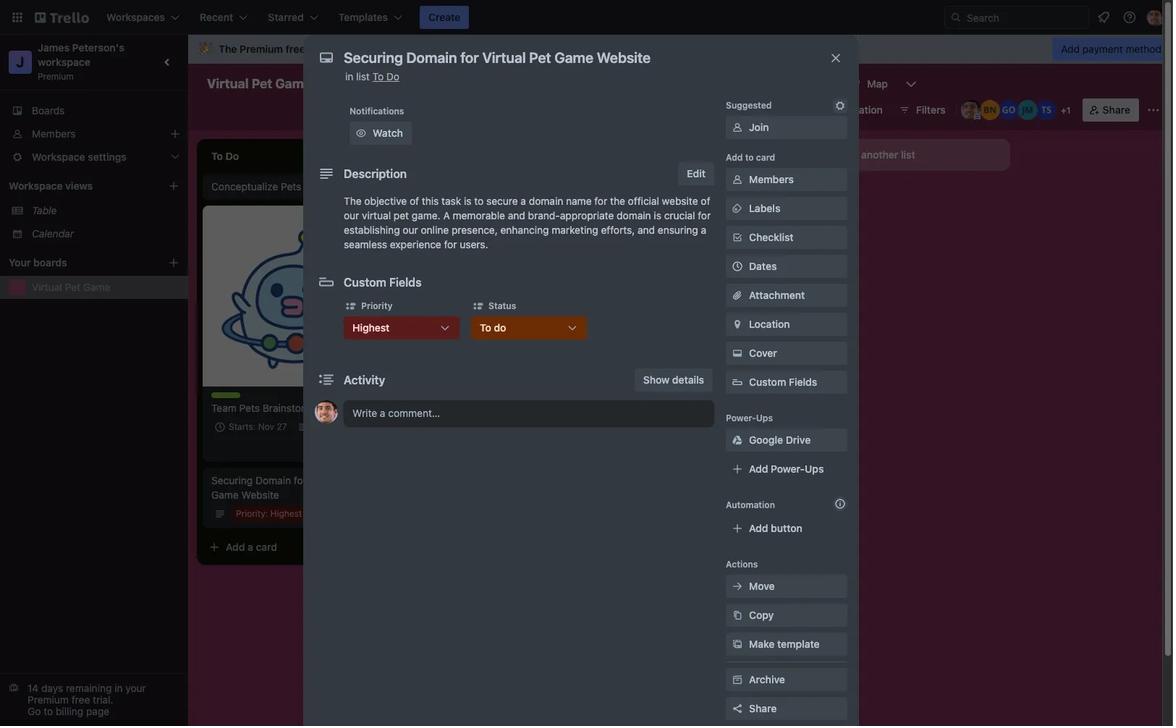 Task type: locate. For each thing, give the bounding box(es) containing it.
0 vertical spatial pet
[[252, 76, 272, 91]]

peterson's up do
[[380, 43, 433, 55]]

1 horizontal spatial list
[[901, 148, 916, 161]]

14 left the days. at top
[[531, 43, 543, 55]]

name
[[566, 195, 592, 207]]

2 horizontal spatial game
[[275, 76, 312, 91]]

ups up google
[[757, 413, 773, 424]]

add a card for create from template… icon add a card button
[[637, 186, 689, 198]]

a right ensuring
[[701, 224, 707, 236]]

ups
[[777, 104, 796, 116], [757, 413, 773, 424], [805, 463, 824, 475]]

sm image left archive
[[731, 673, 745, 687]]

sm image for join
[[731, 120, 745, 135]]

1 vertical spatial ups
[[757, 413, 773, 424]]

add a card
[[432, 186, 483, 198], [637, 186, 689, 198], [226, 541, 277, 553]]

1 horizontal spatial domain
[[617, 209, 651, 222]]

our left virtual
[[344, 209, 359, 222]]

move link
[[726, 575, 848, 598]]

add inside banner
[[1062, 43, 1080, 55]]

make template
[[749, 638, 820, 650]]

custom fields inside custom fields button
[[749, 376, 818, 388]]

0 vertical spatial 14
[[531, 43, 543, 55]]

0 vertical spatial list
[[356, 70, 370, 83]]

peterson's up boards link
[[72, 41, 124, 54]]

peterson's
[[72, 41, 124, 54], [380, 43, 433, 55]]

is right task at the left
[[464, 195, 472, 207]]

james peterson (jamespeterson93) image down 2
[[365, 439, 382, 456]]

for inside securing domain for virtual pet game website
[[294, 474, 307, 487]]

0 horizontal spatial add a card
[[226, 541, 277, 553]]

sm image inside cover link
[[731, 346, 745, 361]]

0 vertical spatial highest
[[353, 321, 390, 334]]

add
[[1062, 43, 1080, 55], [840, 148, 859, 161], [726, 152, 743, 163], [432, 186, 451, 198], [637, 186, 656, 198], [749, 463, 769, 475], [749, 522, 769, 534], [226, 541, 245, 553]]

for
[[330, 43, 343, 55], [595, 195, 608, 207], [698, 209, 711, 222], [444, 238, 457, 251], [294, 474, 307, 487]]

in left to do link
[[345, 70, 354, 83]]

power- up the join
[[743, 104, 777, 116]]

game inside virtual pet game text box
[[275, 76, 312, 91]]

sm image inside move link
[[731, 579, 745, 594]]

james peterson (jamespeterson93) image left gary orlando (garyorlando) icon
[[961, 100, 982, 120]]

1 vertical spatial free
[[71, 694, 90, 706]]

sm image for automation
[[808, 98, 828, 119]]

in right ends
[[517, 43, 526, 55]]

to right 'go'
[[44, 705, 53, 718]]

0 horizontal spatial share button
[[726, 697, 848, 720]]

2 vertical spatial game
[[211, 489, 239, 501]]

workspace for workspace views
[[9, 180, 63, 192]]

fields
[[389, 276, 422, 289], [789, 376, 818, 388]]

team task team pets brainstorm
[[211, 392, 314, 414]]

1 horizontal spatial automation
[[828, 104, 883, 116]]

power- up google
[[726, 413, 757, 424]]

add power-ups
[[749, 463, 824, 475]]

custom down seamless
[[344, 276, 387, 289]]

0 horizontal spatial to
[[44, 705, 53, 718]]

sm image for google drive
[[731, 433, 745, 447]]

1 vertical spatial domain
[[617, 209, 651, 222]]

0 horizontal spatial highest
[[271, 508, 302, 519]]

0 horizontal spatial priority
[[236, 508, 266, 519]]

1 horizontal spatial virtual pet game
[[207, 76, 312, 91]]

premium inside banner
[[240, 43, 283, 55]]

sm image for location
[[731, 317, 745, 332]]

0 horizontal spatial share
[[749, 702, 777, 715]]

power-
[[743, 104, 777, 116], [726, 413, 757, 424], [771, 463, 805, 475]]

0 vertical spatial power-ups
[[743, 104, 796, 116]]

0 vertical spatial to
[[373, 70, 384, 83]]

power- down google drive
[[771, 463, 805, 475]]

2 vertical spatial in
[[115, 682, 123, 694]]

0 vertical spatial custom
[[344, 276, 387, 289]]

/
[[366, 421, 369, 432]]

highest up activity
[[353, 321, 390, 334]]

1 horizontal spatial game
[[211, 489, 239, 501]]

your
[[125, 682, 146, 694]]

team pets brainstorm link
[[211, 401, 379, 416]]

enhancing
[[501, 224, 549, 236]]

add a card for left add a card button
[[226, 541, 277, 553]]

members link up labels link
[[726, 168, 848, 191]]

1 vertical spatial power-
[[726, 413, 757, 424]]

the left the objective on the left top of page
[[344, 195, 362, 207]]

0 vertical spatial workspace
[[374, 77, 427, 90]]

sm image inside members link
[[731, 172, 745, 187]]

game down trial
[[275, 76, 312, 91]]

1 horizontal spatial 14
[[531, 43, 543, 55]]

1 of from the left
[[410, 195, 419, 207]]

sm image left labels
[[731, 201, 745, 216]]

custom fields down cover link
[[749, 376, 818, 388]]

banner
[[188, 35, 1174, 64]]

fields down the experience
[[389, 276, 422, 289]]

1 vertical spatial and
[[638, 224, 655, 236]]

marketing
[[552, 224, 599, 236]]

1 vertical spatial virtual
[[32, 281, 62, 293]]

james peterson (jamespeterson93) image right open information menu image
[[1148, 9, 1165, 26]]

custom down cover
[[749, 376, 787, 388]]

securing domain for virtual pet game website link
[[211, 474, 379, 503]]

1 horizontal spatial to
[[475, 195, 484, 207]]

efforts,
[[601, 224, 635, 236]]

1 horizontal spatial pet
[[252, 76, 272, 91]]

pets
[[281, 180, 301, 193], [239, 402, 260, 414]]

sm image inside join link
[[731, 120, 745, 135]]

0 horizontal spatial 14
[[28, 682, 39, 694]]

1 right 'tara schultz (taraschultz7)' icon
[[1067, 105, 1071, 116]]

attachment button
[[726, 284, 848, 307]]

sm image inside archive link
[[731, 673, 745, 687]]

our up the experience
[[403, 224, 418, 236]]

to down the join
[[746, 152, 754, 163]]

virtual pet game down your boards with 1 items element
[[32, 281, 110, 293]]

1 horizontal spatial in
[[345, 70, 354, 83]]

virtual down boards on the top left of the page
[[32, 281, 62, 293]]

1 horizontal spatial workspace
[[374, 77, 427, 90]]

sm image inside make template link
[[731, 637, 745, 652]]

1 horizontal spatial share
[[1103, 104, 1131, 116]]

0 / 2
[[361, 421, 374, 432]]

custom fields button
[[726, 375, 848, 390]]

priority for priority : highest
[[236, 508, 266, 519]]

0 horizontal spatial of
[[410, 195, 419, 207]]

archive
[[749, 673, 786, 686]]

1 horizontal spatial status
[[489, 300, 516, 311]]

james up in list to do on the top of the page
[[346, 43, 378, 55]]

1 horizontal spatial pets
[[281, 180, 301, 193]]

virtual pet game link
[[32, 280, 180, 295]]

game inside securing domain for virtual pet game website
[[211, 489, 239, 501]]

1 vertical spatial custom
[[749, 376, 787, 388]]

1 left 0
[[332, 421, 336, 432]]

power- inside power-ups "button"
[[743, 104, 777, 116]]

team left task
[[211, 392, 234, 403]]

1 horizontal spatial our
[[403, 224, 418, 236]]

add left payment
[[1062, 43, 1080, 55]]

1 horizontal spatial virtual
[[207, 76, 249, 91]]

sm image inside copy link
[[731, 608, 745, 623]]

0 horizontal spatial peterson's
[[72, 41, 124, 54]]

2 vertical spatial ups
[[805, 463, 824, 475]]

to left 'do' at the left of the page
[[480, 321, 492, 334]]

share button left show menu image
[[1083, 98, 1140, 122]]

actions
[[726, 559, 758, 570]]

share for the top 'share' button
[[1103, 104, 1131, 116]]

sm image
[[833, 98, 848, 113], [731, 120, 745, 135], [731, 230, 745, 245], [344, 299, 358, 314], [440, 321, 451, 335], [567, 321, 579, 335], [731, 433, 745, 447], [731, 579, 745, 594], [731, 637, 745, 652]]

color: bold lime, title: "team task" element
[[211, 392, 256, 403]]

automation inside button
[[828, 104, 883, 116]]

card up crucial
[[667, 186, 689, 198]]

priority
[[361, 300, 393, 311], [236, 508, 266, 519]]

a up crucial
[[659, 186, 665, 198]]

1 vertical spatial virtual pet game
[[32, 281, 110, 293]]

1 horizontal spatial add a card
[[432, 186, 483, 198]]

1 vertical spatial members
[[749, 173, 794, 185]]

create from template… image
[[782, 187, 794, 198]]

sm image for move
[[731, 579, 745, 594]]

add a card button
[[408, 181, 571, 204], [614, 181, 776, 204], [203, 536, 365, 559]]

your
[[9, 256, 31, 269]]

domain down official
[[617, 209, 651, 222]]

workspace down the 'create' 'button'
[[435, 43, 488, 55]]

ups down drive
[[805, 463, 824, 475]]

dates button
[[726, 255, 848, 278]]

add inside button
[[840, 148, 859, 161]]

highest
[[353, 321, 390, 334], [271, 508, 302, 519]]

virtual pet game down confetti image
[[207, 76, 312, 91]]

the inside the objective of this task is to secure a domain name for the official website of our virtual pet game. a memorable and brand-appropriate domain is crucial for establishing our online presence, enhancing marketing efforts, and ensuring a seamless experience for users.
[[344, 195, 362, 207]]

premium inside the james peterson's workspace premium
[[38, 71, 74, 82]]

0 horizontal spatial ups
[[757, 413, 773, 424]]

james peterson (jamespeterson93) image
[[1148, 9, 1165, 26], [961, 100, 982, 120], [315, 400, 338, 424], [365, 439, 382, 456]]

show menu image
[[1147, 103, 1161, 117]]

virtual pet game
[[207, 76, 312, 91], [32, 281, 110, 293]]

pet inside virtual pet game text box
[[252, 76, 272, 91]]

1 vertical spatial share
[[749, 702, 777, 715]]

of
[[410, 195, 419, 207], [701, 195, 711, 207]]

0 vertical spatial premium
[[240, 43, 283, 55]]

0 horizontal spatial add a card button
[[203, 536, 365, 559]]

status down securing domain for virtual pet game website link
[[314, 508, 340, 519]]

0 notifications image
[[1096, 9, 1113, 26]]

list
[[356, 70, 370, 83], [901, 148, 916, 161]]

1 horizontal spatial members
[[749, 173, 794, 185]]

sm image inside the checklist link
[[731, 230, 745, 245]]

0 horizontal spatial workspace
[[9, 180, 63, 192]]

1 horizontal spatial peterson's
[[380, 43, 433, 55]]

domain
[[256, 474, 291, 487]]

2 vertical spatial pet
[[343, 474, 358, 487]]

activity
[[344, 374, 386, 387]]

website
[[242, 489, 279, 501]]

sm image inside watch button
[[354, 126, 369, 140]]

1 horizontal spatial is
[[654, 209, 662, 222]]

workspace right the j
[[38, 56, 90, 68]]

another
[[862, 148, 899, 161]]

list right another
[[901, 148, 916, 161]]

customize views image
[[904, 77, 919, 91]]

power- inside 'add power-ups' 'link'
[[771, 463, 805, 475]]

sm image
[[808, 98, 828, 119], [354, 126, 369, 140], [731, 172, 745, 187], [731, 201, 745, 216], [471, 299, 486, 314], [731, 317, 745, 332], [731, 346, 745, 361], [731, 608, 745, 623], [731, 673, 745, 687]]

1 vertical spatial list
[[901, 148, 916, 161]]

and right "efforts,"
[[638, 224, 655, 236]]

automation
[[828, 104, 883, 116], [726, 500, 775, 510]]

2 horizontal spatial in
[[517, 43, 526, 55]]

labels
[[749, 202, 781, 214]]

method
[[1126, 43, 1162, 55]]

sm image left cover
[[731, 346, 745, 361]]

workspace
[[374, 77, 427, 90], [9, 180, 63, 192]]

sm image for cover
[[731, 346, 745, 361]]

1 vertical spatial custom fields
[[749, 376, 818, 388]]

team up starts:
[[211, 402, 237, 414]]

1 vertical spatial to
[[475, 195, 484, 207]]

google drive
[[749, 434, 811, 446]]

remaining
[[66, 682, 112, 694]]

template
[[778, 638, 820, 650]]

move
[[749, 580, 775, 592]]

add a card down ":"
[[226, 541, 277, 553]]

0 vertical spatial virtual
[[207, 76, 249, 91]]

domain
[[529, 195, 564, 207], [617, 209, 651, 222]]

add down google
[[749, 463, 769, 475]]

page
[[86, 705, 109, 718]]

appropriate
[[560, 209, 614, 222]]

members link
[[0, 122, 188, 146], [726, 168, 848, 191]]

status up 'do' at the left of the page
[[489, 300, 516, 311]]

card down the join
[[757, 152, 776, 163]]

game down securing
[[211, 489, 239, 501]]

sm image inside labels link
[[731, 201, 745, 216]]

sm image inside location link
[[731, 317, 745, 332]]

0 horizontal spatial to
[[373, 70, 384, 83]]

0 horizontal spatial virtual
[[32, 281, 62, 293]]

domain up 'brand-'
[[529, 195, 564, 207]]

cover link
[[726, 342, 848, 365]]

sm image down add to card
[[731, 172, 745, 187]]

workspace inside the james peterson's workspace premium
[[38, 56, 90, 68]]

2 vertical spatial virtual
[[310, 474, 340, 487]]

payment
[[1083, 43, 1124, 55]]

in left 'your'
[[115, 682, 123, 694]]

a for add a card button for create from template… image at the top
[[453, 186, 459, 198]]

securing
[[211, 474, 253, 487]]

primary element
[[0, 0, 1174, 35]]

0 horizontal spatial james
[[38, 41, 70, 54]]

james peterson (jamespeterson93) image right brainstorm
[[315, 400, 338, 424]]

1 horizontal spatial the
[[344, 195, 362, 207]]

add button
[[749, 522, 803, 534]]

sm image left watch
[[354, 126, 369, 140]]

map link
[[843, 72, 897, 96]]

of left the this
[[410, 195, 419, 207]]

sm image left location
[[731, 317, 745, 332]]

1 horizontal spatial add a card button
[[408, 181, 571, 204]]

sm image right power-ups "button"
[[808, 98, 828, 119]]

members down boards
[[32, 127, 76, 140]]

1 horizontal spatial custom
[[749, 376, 787, 388]]

0 vertical spatial priority
[[361, 300, 393, 311]]

a for left add a card button
[[248, 541, 253, 553]]

is
[[464, 195, 472, 207], [654, 209, 662, 222]]

fields down cover link
[[789, 376, 818, 388]]

and up the enhancing
[[508, 209, 526, 222]]

1 vertical spatial workspace
[[9, 180, 63, 192]]

james inside the james peterson's workspace premium
[[38, 41, 70, 54]]

sm image inside automation button
[[808, 98, 828, 119]]

1 vertical spatial automation
[[726, 500, 775, 510]]

1 team from the top
[[211, 392, 234, 403]]

2 horizontal spatial add a card button
[[614, 181, 776, 204]]

share button down archive link
[[726, 697, 848, 720]]

14 days remaining in your premium free trial. go to billing page
[[28, 682, 146, 718]]

open information menu image
[[1123, 10, 1138, 25]]

automation down map link
[[828, 104, 883, 116]]

Search field
[[962, 7, 1089, 28]]

create
[[429, 11, 461, 23]]

is down official
[[654, 209, 662, 222]]

priority down "website"
[[236, 508, 266, 519]]

0 horizontal spatial list
[[356, 70, 370, 83]]

for right crucial
[[698, 209, 711, 222]]

for left the
[[595, 195, 608, 207]]

custom fields down seamless
[[344, 276, 422, 289]]

sm image for watch
[[354, 126, 369, 140]]

starts: nov 27
[[229, 421, 287, 432]]

0 horizontal spatial and
[[508, 209, 526, 222]]

0 horizontal spatial game
[[83, 281, 110, 293]]

members up create from template… icon
[[749, 173, 794, 185]]

a right the this
[[453, 186, 459, 198]]

a right secure
[[521, 195, 526, 207]]

workspace inside workspace visible button
[[374, 77, 427, 90]]

pets right 'conceptualize'
[[281, 180, 301, 193]]

share left show menu image
[[1103, 104, 1131, 116]]

confetti image
[[200, 43, 213, 55]]

a down priority : highest
[[248, 541, 253, 553]]

0 vertical spatial members
[[32, 127, 76, 140]]

ups inside 'link'
[[805, 463, 824, 475]]

add a card up crucial
[[637, 186, 689, 198]]

1 horizontal spatial custom fields
[[749, 376, 818, 388]]

virtual down confetti image
[[207, 76, 249, 91]]

card for left add a card button
[[256, 541, 277, 553]]

1 horizontal spatial share button
[[1083, 98, 1140, 122]]

0 horizontal spatial pet
[[65, 281, 80, 293]]

add to card
[[726, 152, 776, 163]]

our
[[344, 209, 359, 222], [403, 224, 418, 236]]

add another list
[[840, 148, 916, 161]]

1 vertical spatial the
[[344, 195, 362, 207]]

1 vertical spatial in
[[345, 70, 354, 83]]

add left button
[[749, 522, 769, 534]]

premium
[[240, 43, 283, 55], [38, 71, 74, 82], [28, 694, 69, 706]]

create from template… image
[[576, 187, 588, 198]]

14 left the days
[[28, 682, 39, 694]]

0 horizontal spatial custom
[[344, 276, 387, 289]]

None text field
[[337, 45, 815, 71]]

of right website
[[701, 195, 711, 207]]

days.
[[549, 43, 575, 55]]

virtual inside securing domain for virtual pet game website
[[310, 474, 340, 487]]

details
[[673, 374, 705, 386]]

add left another
[[840, 148, 859, 161]]

1 vertical spatial game
[[83, 281, 110, 293]]

members link down boards
[[0, 122, 188, 146]]

power-ups up the join
[[743, 104, 796, 116]]

virtual inside virtual pet game link
[[32, 281, 62, 293]]

to up memorable
[[475, 195, 484, 207]]

add a card up a
[[432, 186, 483, 198]]

pets inside team task team pets brainstorm
[[239, 402, 260, 414]]

0 horizontal spatial our
[[344, 209, 359, 222]]

to
[[373, 70, 384, 83], [480, 321, 492, 334]]

Board name text field
[[200, 72, 319, 96]]

sm image for archive
[[731, 673, 745, 687]]

1 vertical spatial 1
[[332, 421, 336, 432]]

share
[[1103, 104, 1131, 116], [749, 702, 777, 715]]

0 vertical spatial to
[[746, 152, 754, 163]]

a for create from template… icon add a card button
[[659, 186, 665, 198]]

button
[[771, 522, 803, 534]]

to do
[[480, 321, 506, 334]]

1 horizontal spatial members link
[[726, 168, 848, 191]]

ups right suggested
[[777, 104, 796, 116]]

0 horizontal spatial members link
[[0, 122, 188, 146]]

virtual right the domain
[[310, 474, 340, 487]]

0 vertical spatial automation
[[828, 104, 883, 116]]

game down your boards with 1 items element
[[83, 281, 110, 293]]

to left do
[[373, 70, 384, 83]]

card right task at the left
[[462, 186, 483, 198]]



Task type: vqa. For each thing, say whether or not it's contained in the screenshot.
card
yes



Task type: describe. For each thing, give the bounding box(es) containing it.
james peterson's workspace premium
[[38, 41, 127, 82]]

27
[[277, 421, 287, 432]]

0 vertical spatial in
[[517, 43, 526, 55]]

ups inside "button"
[[777, 104, 796, 116]]

show details link
[[635, 369, 713, 392]]

1 vertical spatial members link
[[726, 168, 848, 191]]

crucial
[[664, 209, 696, 222]]

visible
[[430, 77, 460, 90]]

banner containing 🎉
[[188, 35, 1174, 64]]

create a view image
[[168, 180, 180, 192]]

1 vertical spatial status
[[314, 508, 340, 519]]

website
[[662, 195, 698, 207]]

workspace for workspace visible
[[374, 77, 427, 90]]

members for leftmost members link
[[32, 127, 76, 140]]

card for add a card button for create from template… image at the top
[[462, 186, 483, 198]]

join
[[749, 121, 769, 133]]

edit
[[687, 167, 706, 180]]

add board image
[[168, 257, 180, 269]]

sm image for labels
[[731, 201, 745, 216]]

brand-
[[528, 209, 560, 222]]

nov
[[258, 421, 274, 432]]

attachment
[[749, 289, 805, 301]]

map
[[868, 77, 888, 90]]

description
[[344, 167, 407, 180]]

add button button
[[726, 517, 848, 540]]

sm image up to do
[[471, 299, 486, 314]]

google
[[749, 434, 784, 446]]

🎉
[[200, 43, 213, 55]]

1 horizontal spatial to
[[480, 321, 492, 334]]

pet inside securing domain for virtual pet game website
[[343, 474, 358, 487]]

0 horizontal spatial automation
[[726, 500, 775, 510]]

0 horizontal spatial custom fields
[[344, 276, 422, 289]]

gary orlando (garyorlando) image
[[999, 100, 1019, 120]]

1 horizontal spatial james
[[346, 43, 378, 55]]

🎉 the premium free trial for james peterson's workspace ends in 14 days.
[[200, 43, 575, 55]]

add a card button for create from template… icon
[[614, 181, 776, 204]]

for right trial
[[330, 43, 343, 55]]

ensuring
[[658, 224, 699, 236]]

ben nelson (bennelson96) image
[[980, 100, 1000, 120]]

the
[[610, 195, 626, 207]]

2 of from the left
[[701, 195, 711, 207]]

join link
[[726, 116, 848, 139]]

calendar link
[[32, 227, 180, 241]]

custom inside button
[[749, 376, 787, 388]]

checklist link
[[726, 226, 848, 249]]

add up a
[[432, 186, 451, 198]]

to do link
[[373, 70, 400, 83]]

billing
[[56, 705, 83, 718]]

cover
[[749, 347, 778, 359]]

conceptualize pets link
[[211, 180, 379, 194]]

official
[[628, 195, 660, 207]]

sm image for make template
[[731, 637, 745, 652]]

sm image for suggested
[[833, 98, 848, 113]]

dates
[[749, 260, 777, 272]]

in inside 14 days remaining in your premium free trial. go to billing page
[[115, 682, 123, 694]]

objective
[[365, 195, 407, 207]]

views
[[65, 180, 93, 192]]

members for bottom members link
[[749, 173, 794, 185]]

securing domain for virtual pet game website
[[211, 474, 358, 501]]

0 vertical spatial share button
[[1083, 98, 1140, 122]]

Write a comment text field
[[344, 400, 715, 426]]

peterson's inside banner
[[380, 43, 433, 55]]

automation button
[[808, 98, 892, 122]]

this
[[422, 195, 439, 207]]

0 vertical spatial fields
[[389, 276, 422, 289]]

priority for priority
[[361, 300, 393, 311]]

do
[[387, 70, 400, 83]]

search image
[[951, 12, 962, 23]]

workspace views
[[9, 180, 93, 192]]

game inside virtual pet game link
[[83, 281, 110, 293]]

memorable
[[453, 209, 505, 222]]

fields inside custom fields button
[[789, 376, 818, 388]]

1 horizontal spatial free
[[286, 43, 305, 55]]

filters
[[917, 104, 946, 116]]

+ 1
[[1061, 105, 1071, 116]]

for down online
[[444, 238, 457, 251]]

add a card button for create from template… image at the top
[[408, 181, 571, 204]]

users.
[[460, 238, 488, 251]]

add down priority : highest
[[226, 541, 245, 553]]

secure
[[487, 195, 518, 207]]

workspace visible
[[374, 77, 460, 90]]

create button
[[420, 6, 469, 29]]

0 vertical spatial is
[[464, 195, 472, 207]]

presence,
[[452, 224, 498, 236]]

sm image for copy
[[731, 608, 745, 623]]

conceptualize pets
[[211, 180, 301, 193]]

experience
[[390, 238, 442, 251]]

power-ups inside "button"
[[743, 104, 796, 116]]

share for the leftmost 'share' button
[[749, 702, 777, 715]]

sm image for checklist
[[731, 230, 745, 245]]

virtual pet game inside text box
[[207, 76, 312, 91]]

:
[[266, 508, 268, 519]]

pets inside conceptualize pets link
[[281, 180, 301, 193]]

peterson's inside the james peterson's workspace premium
[[72, 41, 124, 54]]

jeremy miller (jeremymiller198) image
[[1018, 100, 1038, 120]]

watch
[[373, 127, 403, 139]]

location
[[749, 318, 790, 330]]

copy link
[[726, 604, 848, 627]]

0 vertical spatial domain
[[529, 195, 564, 207]]

list inside button
[[901, 148, 916, 161]]

1 vertical spatial power-ups
[[726, 413, 773, 424]]

add right edit button
[[726, 152, 743, 163]]

james peterson's workspace link
[[38, 41, 127, 68]]

card for create from template… icon add a card button
[[667, 186, 689, 198]]

power-ups button
[[714, 98, 805, 122]]

free inside 14 days remaining in your premium free trial. go to billing page
[[71, 694, 90, 706]]

calendar
[[32, 227, 74, 240]]

0 vertical spatial our
[[344, 209, 359, 222]]

0 vertical spatial and
[[508, 209, 526, 222]]

go to billing page link
[[28, 705, 109, 718]]

add a card for add a card button for create from template… image at the top
[[432, 186, 483, 198]]

premium inside 14 days remaining in your premium free trial. go to billing page
[[28, 694, 69, 706]]

drive
[[786, 434, 811, 446]]

0 vertical spatial status
[[489, 300, 516, 311]]

boards link
[[0, 99, 188, 122]]

sm image for members
[[731, 172, 745, 187]]

1 vertical spatial is
[[654, 209, 662, 222]]

task
[[236, 392, 256, 403]]

filters button
[[895, 98, 950, 122]]

brainstorm
[[263, 402, 314, 414]]

j link
[[9, 51, 32, 74]]

priority : highest
[[236, 508, 302, 519]]

j
[[16, 54, 24, 70]]

1 horizontal spatial workspace
[[435, 43, 488, 55]]

a
[[443, 209, 450, 222]]

labels link
[[726, 197, 848, 220]]

0 vertical spatial 1
[[1067, 105, 1071, 116]]

add power-ups link
[[726, 458, 848, 481]]

ends
[[491, 43, 515, 55]]

in list to do
[[345, 70, 400, 83]]

0
[[361, 421, 366, 432]]

0 horizontal spatial virtual pet game
[[32, 281, 110, 293]]

task
[[442, 195, 461, 207]]

table
[[32, 204, 57, 217]]

to inside the objective of this task is to secure a domain name for the official website of our virtual pet game. a memorable and brand-appropriate domain is crucial for establishing our online presence, enhancing marketing efforts, and ensuring a seamless experience for users.
[[475, 195, 484, 207]]

starts:
[[229, 421, 256, 432]]

the objective of this task is to secure a domain name for the official website of our virtual pet game. a memorable and brand-appropriate domain is crucial for establishing our online presence, enhancing marketing efforts, and ensuring a seamless experience for users.
[[344, 195, 711, 251]]

1 horizontal spatial highest
[[353, 321, 390, 334]]

2
[[369, 421, 374, 432]]

2 team from the top
[[211, 402, 237, 414]]

pet inside virtual pet game link
[[65, 281, 80, 293]]

seamless
[[344, 238, 387, 251]]

your boards with 1 items element
[[9, 254, 146, 272]]

14 inside 14 days remaining in your premium free trial. go to billing page
[[28, 682, 39, 694]]

go
[[28, 705, 41, 718]]

tara schultz (taraschultz7) image
[[1037, 100, 1057, 120]]

location link
[[726, 313, 848, 336]]

+
[[1061, 105, 1067, 116]]

add payment method
[[1062, 43, 1162, 55]]

boards
[[33, 256, 67, 269]]

add right the
[[637, 186, 656, 198]]

virtual inside virtual pet game text box
[[207, 76, 249, 91]]

to inside 14 days remaining in your premium free trial. go to billing page
[[44, 705, 53, 718]]

checklist
[[749, 231, 794, 243]]

make
[[749, 638, 775, 650]]

watch button
[[350, 122, 412, 145]]

0 horizontal spatial the
[[219, 43, 237, 55]]

conceptualize
[[211, 180, 278, 193]]

copy
[[749, 609, 774, 621]]



